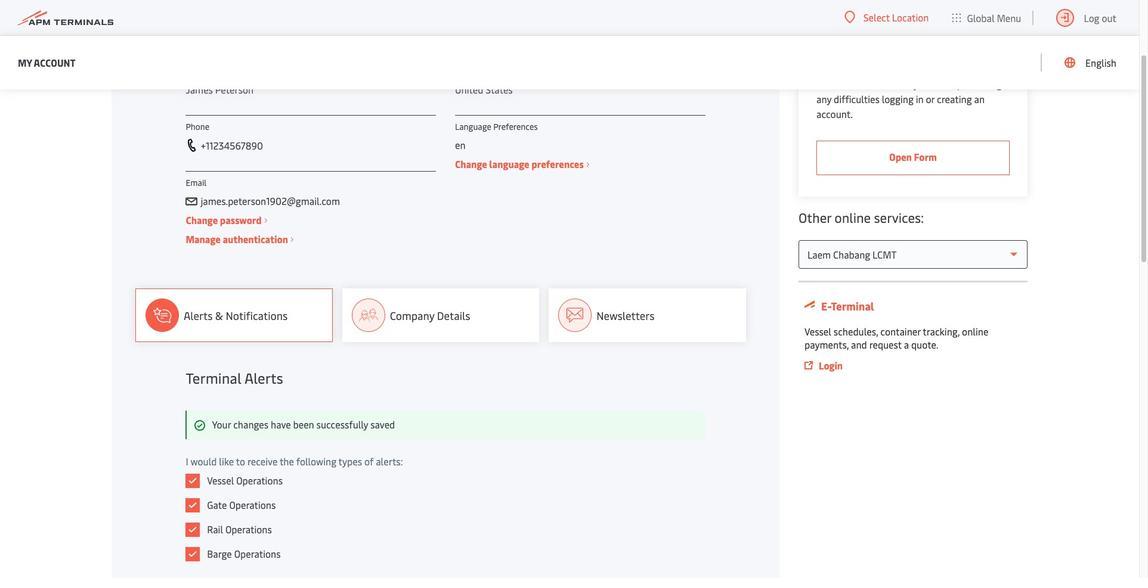 Task type: locate. For each thing, give the bounding box(es) containing it.
rail
[[207, 523, 223, 536]]

global menu
[[967, 11, 1022, 24]]

log
[[1084, 11, 1100, 24]]

0 vertical spatial online
[[835, 209, 871, 227]]

language
[[455, 121, 492, 132]]

terminal
[[831, 299, 875, 314], [186, 369, 242, 388]]

1 vertical spatial terminal
[[186, 369, 242, 388]]

terminal up schedules,
[[831, 299, 875, 314]]

0 vertical spatial alerts
[[184, 308, 213, 323]]

0 vertical spatial change
[[455, 158, 487, 171]]

online right other
[[835, 209, 871, 227]]

vessel for vessel schedules, container tracking, online payments, and request a quote.
[[805, 325, 832, 338]]

tab list
[[135, 289, 756, 342]]

types
[[339, 455, 362, 468]]

newsletters
[[597, 308, 655, 323]]

and
[[851, 338, 867, 351]]

request
[[870, 338, 902, 351]]

been
[[293, 418, 314, 431]]

payments,
[[805, 338, 849, 351]]

like
[[219, 455, 234, 468]]

1 horizontal spatial terminal
[[831, 299, 875, 314]]

barge operations
[[207, 548, 281, 561]]

1 vertical spatial change
[[186, 214, 218, 227]]

0 vertical spatial terminal
[[831, 299, 875, 314]]

operations up barge operations
[[225, 523, 272, 536]]

0 horizontal spatial change
[[186, 214, 218, 227]]

operations down 'rail operations'
[[234, 548, 281, 561]]

1 vertical spatial vessel
[[207, 474, 234, 487]]

menu
[[997, 11, 1022, 24]]

Vessel Operations checkbox
[[186, 474, 200, 489]]

to
[[236, 455, 245, 468]]

your
[[212, 418, 231, 431]]

&
[[215, 308, 223, 323]]

manage
[[186, 233, 221, 246]]

vessel down like
[[207, 474, 234, 487]]

have
[[271, 418, 291, 431]]

gate operations
[[207, 499, 276, 512]]

james peterson
[[186, 83, 254, 96]]

english
[[1086, 56, 1117, 69]]

alerts
[[184, 308, 213, 323], [245, 369, 283, 388]]

any
[[817, 92, 832, 106]]

online right tracking,
[[962, 325, 989, 338]]

vessel
[[805, 325, 832, 338], [207, 474, 234, 487]]

use
[[847, 78, 862, 91]]

+11234567890
[[201, 139, 263, 152]]

login link
[[805, 359, 1005, 373]]

password
[[220, 214, 262, 227]]

in
[[916, 92, 924, 106]]

1 horizontal spatial change
[[455, 158, 487, 171]]

0 vertical spatial vessel
[[805, 325, 832, 338]]

form
[[914, 150, 937, 163]]

1 horizontal spatial alerts
[[245, 369, 283, 388]]

details
[[437, 308, 470, 323]]

form
[[882, 78, 903, 91]]

receive
[[248, 455, 278, 468]]

log out
[[1084, 11, 1117, 24]]

experiencing
[[948, 78, 1002, 91]]

alerts left &
[[184, 308, 213, 323]]

operations down receive at the left bottom of page
[[236, 474, 283, 487]]

vessel down e-
[[805, 325, 832, 338]]

0 horizontal spatial terminal
[[186, 369, 242, 388]]

vessel inside the vessel schedules, container tracking, online payments, and request a quote.
[[805, 325, 832, 338]]

alerts:
[[376, 455, 403, 468]]

of
[[365, 455, 374, 468]]

change
[[455, 158, 487, 171], [186, 214, 218, 227]]

e-terminal
[[819, 299, 875, 314]]

Gate Operations checkbox
[[186, 499, 200, 513]]

change down "en"
[[455, 158, 487, 171]]

email
[[186, 177, 207, 189]]

language
[[489, 158, 530, 171]]

1 horizontal spatial vessel
[[805, 325, 832, 338]]

company
[[390, 308, 435, 323]]

you
[[914, 78, 930, 91]]

states
[[486, 83, 513, 96]]

0 horizontal spatial alerts
[[184, 308, 213, 323]]

log out link
[[1056, 0, 1117, 35]]

1 vertical spatial online
[[962, 325, 989, 338]]

1 horizontal spatial online
[[962, 325, 989, 338]]

en
[[455, 138, 466, 152]]

company details
[[390, 308, 470, 323]]

preferences
[[494, 121, 538, 132]]

change inside change password manage authentication
[[186, 214, 218, 227]]

other online services:
[[799, 209, 924, 227]]

difficulties
[[834, 92, 880, 106]]

phone
[[186, 121, 209, 132]]

0 horizontal spatial vessel
[[207, 474, 234, 487]]

notifications
[[226, 308, 288, 323]]

change password manage authentication
[[186, 214, 288, 246]]

alerts & notifications button
[[135, 289, 333, 342]]

barge
[[207, 548, 232, 561]]

change up manage
[[186, 214, 218, 227]]

tracking,
[[923, 325, 960, 338]]

0 horizontal spatial online
[[835, 209, 871, 227]]

preferences
[[532, 158, 584, 171]]

open form link
[[817, 141, 1010, 175]]

operations down vessel operations
[[229, 499, 276, 512]]

alerts up changes
[[245, 369, 283, 388]]

terminal up your
[[186, 369, 242, 388]]



Task type: describe. For each thing, give the bounding box(es) containing it.
english button
[[1065, 36, 1117, 89]]

changes
[[233, 418, 269, 431]]

operations for gate operations
[[229, 499, 276, 512]]

other
[[799, 209, 832, 227]]

login
[[819, 359, 843, 372]]

language preferences en change language preferences
[[455, 121, 584, 171]]

james.peterson1902@gmail.com
[[201, 195, 340, 208]]

location
[[892, 11, 929, 24]]

would
[[191, 455, 217, 468]]

out
[[1102, 11, 1117, 24]]

if
[[906, 78, 912, 91]]

your changes have been  successfully saved
[[212, 418, 395, 431]]

please
[[817, 78, 845, 91]]

terminal alerts
[[186, 369, 283, 388]]

services:
[[874, 209, 924, 227]]

creating
[[937, 92, 972, 106]]

i would like to receive the following types of alerts:
[[186, 455, 403, 468]]

global
[[967, 11, 995, 24]]

vessel operations
[[207, 474, 283, 487]]

change password link
[[186, 213, 267, 228]]

select location button
[[845, 11, 929, 24]]

quote.
[[912, 338, 939, 351]]

my account
[[18, 56, 76, 69]]

vessel schedules, container tracking, online payments, and request a quote.
[[805, 325, 989, 351]]

Rail Operations checkbox
[[186, 523, 200, 538]]

select
[[864, 11, 890, 24]]

i
[[186, 455, 188, 468]]

peterson
[[215, 83, 254, 96]]

following
[[296, 455, 337, 468]]

an
[[975, 92, 985, 106]]

my account link
[[18, 55, 76, 70]]

change language preferences link
[[455, 157, 589, 172]]

change inside language preferences en change language preferences
[[455, 158, 487, 171]]

company details button
[[342, 289, 540, 342]]

operations for rail operations
[[225, 523, 272, 536]]

gate
[[207, 499, 227, 512]]

online inside the vessel schedules, container tracking, online payments, and request a quote.
[[962, 325, 989, 338]]

alerts & notifications
[[184, 308, 288, 323]]

a
[[904, 338, 909, 351]]

select location
[[864, 11, 929, 24]]

vessel for vessel operations
[[207, 474, 234, 487]]

or
[[926, 92, 935, 106]]

account
[[34, 56, 76, 69]]

Barge Operations checkbox
[[186, 548, 200, 562]]

united
[[455, 83, 483, 96]]

newsletters button
[[549, 289, 746, 342]]

manage authentication link
[[186, 232, 294, 247]]

this
[[864, 78, 880, 91]]

open
[[890, 150, 912, 163]]

operations for vessel operations
[[236, 474, 283, 487]]

schedules,
[[834, 325, 878, 338]]

account.
[[817, 107, 853, 121]]

tab list containing alerts & notifications
[[135, 289, 756, 342]]

successfully
[[317, 418, 368, 431]]

operations for barge operations
[[234, 548, 281, 561]]

1 vertical spatial alerts
[[245, 369, 283, 388]]

the
[[280, 455, 294, 468]]

my
[[18, 56, 32, 69]]

open form
[[890, 150, 937, 163]]

authentication
[[223, 233, 288, 246]]

united states
[[455, 83, 513, 96]]

james
[[186, 83, 213, 96]]

saved
[[371, 418, 395, 431]]

are
[[932, 78, 945, 91]]

rail operations
[[207, 523, 272, 536]]

please use this form if you are experiencing any difficulties logging in or creating an account.
[[817, 78, 1002, 121]]

alerts inside alerts & notifications button
[[184, 308, 213, 323]]

e-
[[822, 299, 831, 314]]

global menu button
[[941, 0, 1034, 35]]

logging
[[882, 92, 914, 106]]



Task type: vqa. For each thing, say whether or not it's contained in the screenshot.
improve
no



